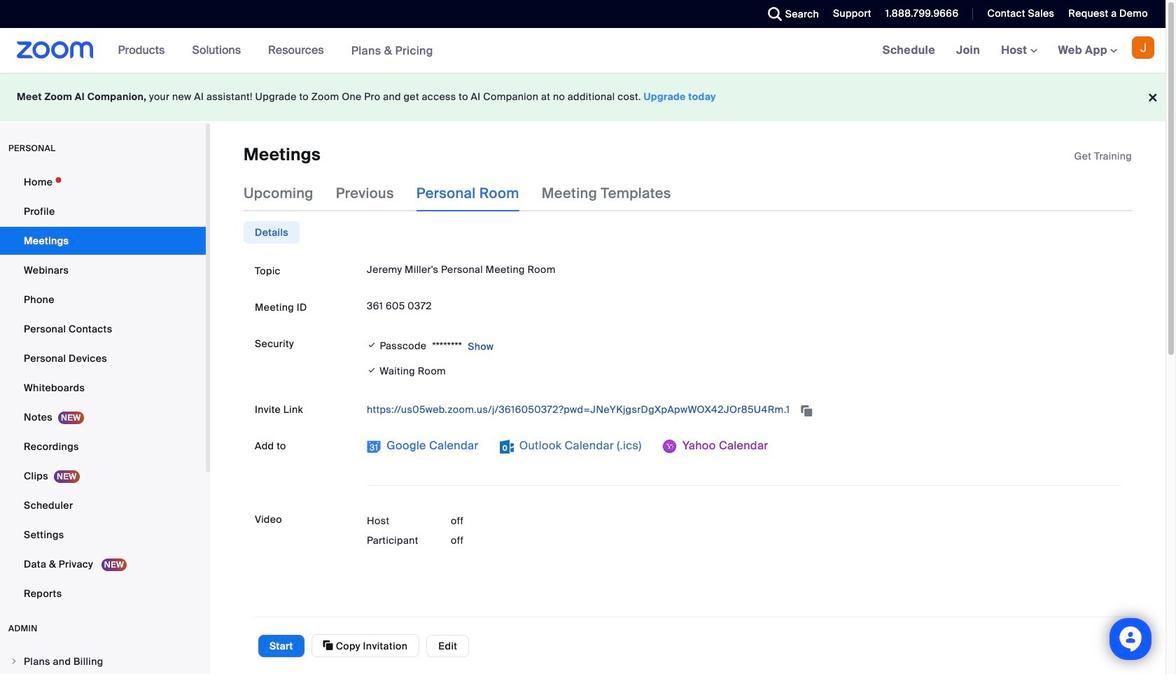 Task type: vqa. For each thing, say whether or not it's contained in the screenshot.
'PHONE' for Phone System Management
no



Task type: locate. For each thing, give the bounding box(es) containing it.
add to yahoo calendar image
[[663, 440, 677, 454]]

add to outlook calendar (.ics) image
[[500, 440, 514, 454]]

tab
[[244, 222, 300, 244]]

tabs of meeting tab list
[[244, 175, 694, 212]]

banner
[[0, 28, 1166, 74]]

add to google calendar image
[[367, 440, 381, 454]]

1 vertical spatial checked image
[[367, 364, 377, 378]]

product information navigation
[[108, 28, 444, 74]]

right image
[[10, 658, 18, 666]]

checked image
[[367, 338, 377, 352], [367, 364, 377, 378]]

menu item
[[0, 649, 206, 674]]

tab list
[[244, 222, 300, 244]]

profile picture image
[[1133, 36, 1155, 59]]

application
[[1075, 149, 1133, 163], [367, 399, 1121, 421]]

footer
[[0, 73, 1166, 121]]

0 vertical spatial checked image
[[367, 338, 377, 352]]



Task type: describe. For each thing, give the bounding box(es) containing it.
zoom logo image
[[17, 41, 94, 59]]

copy image
[[323, 639, 333, 652]]

0 vertical spatial application
[[1075, 149, 1133, 163]]

personal menu menu
[[0, 168, 206, 609]]

1 checked image from the top
[[367, 338, 377, 352]]

1 vertical spatial application
[[367, 399, 1121, 421]]

2 checked image from the top
[[367, 364, 377, 378]]

meetings navigation
[[872, 28, 1166, 74]]



